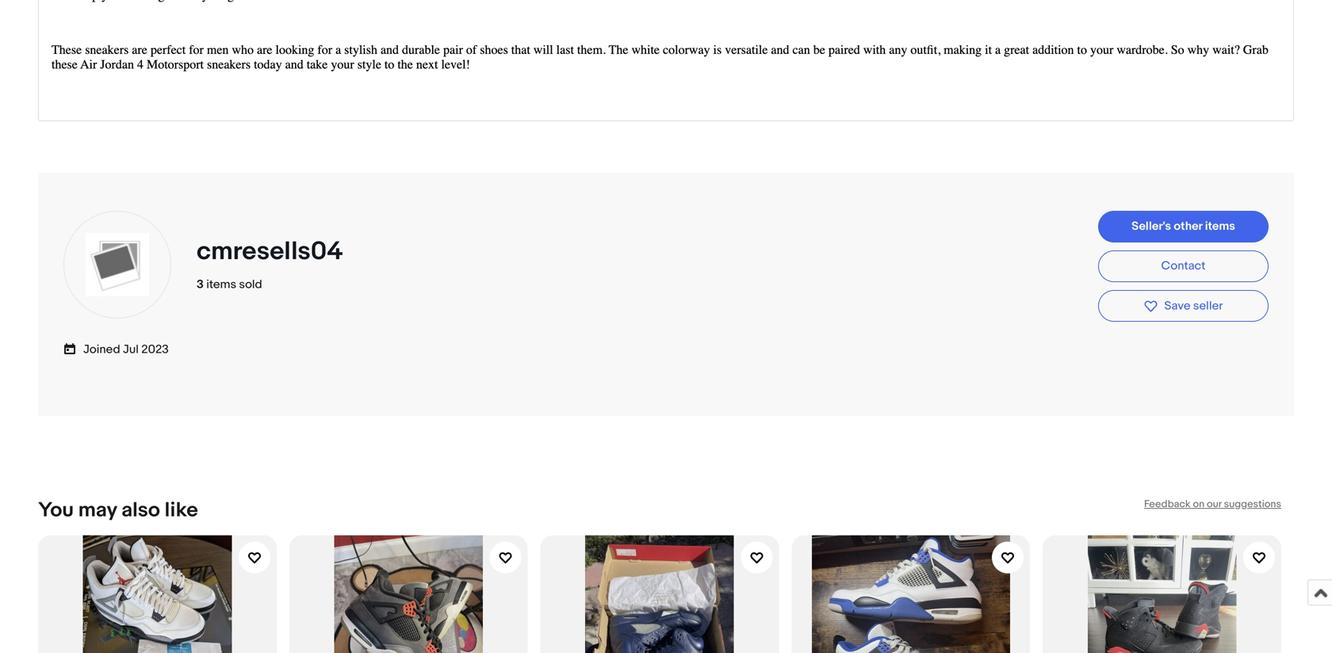 Task type: vqa. For each thing, say whether or not it's contained in the screenshot.
'Feedback'
yes



Task type: locate. For each thing, give the bounding box(es) containing it.
2023
[[141, 343, 169, 357]]

1 horizontal spatial items
[[1205, 219, 1235, 233]]

you may also like
[[38, 498, 198, 523]]

feedback on our suggestions link
[[1144, 498, 1281, 511]]

sold
[[239, 277, 262, 292]]

items right 3
[[206, 277, 236, 292]]

other
[[1174, 219, 1202, 233]]

3 items sold
[[197, 277, 262, 292]]

contact link
[[1098, 250, 1269, 282]]

save
[[1164, 299, 1190, 313]]

you
[[38, 498, 74, 523]]

like
[[165, 498, 198, 523]]

cmresells04 image
[[86, 233, 149, 296]]

0 vertical spatial items
[[1205, 219, 1235, 233]]

save seller button
[[1098, 290, 1269, 322]]

0 horizontal spatial items
[[206, 277, 236, 292]]

items
[[1205, 219, 1235, 233], [206, 277, 236, 292]]

contact
[[1161, 259, 1206, 273]]

seller's other items
[[1132, 219, 1235, 233]]

on
[[1193, 498, 1204, 511]]

items right other
[[1205, 219, 1235, 233]]

may
[[78, 498, 117, 523]]

our
[[1207, 498, 1222, 511]]

feedback on our suggestions
[[1144, 498, 1281, 511]]

joined jul 2023
[[83, 343, 169, 357]]

1 vertical spatial items
[[206, 277, 236, 292]]

list
[[38, 523, 1294, 653]]



Task type: describe. For each thing, give the bounding box(es) containing it.
feedback
[[1144, 498, 1191, 511]]

3
[[197, 277, 204, 292]]

seller's
[[1132, 219, 1171, 233]]

text__icon wrapper image
[[63, 340, 83, 356]]

also
[[121, 498, 160, 523]]

suggestions
[[1224, 498, 1281, 511]]

seller's other items link
[[1098, 211, 1269, 243]]

cmresells04 link
[[197, 236, 349, 267]]

jul
[[123, 343, 139, 357]]

joined
[[83, 343, 120, 357]]

cmresells04
[[197, 236, 343, 267]]

seller
[[1193, 299, 1223, 313]]

save seller
[[1164, 299, 1223, 313]]



